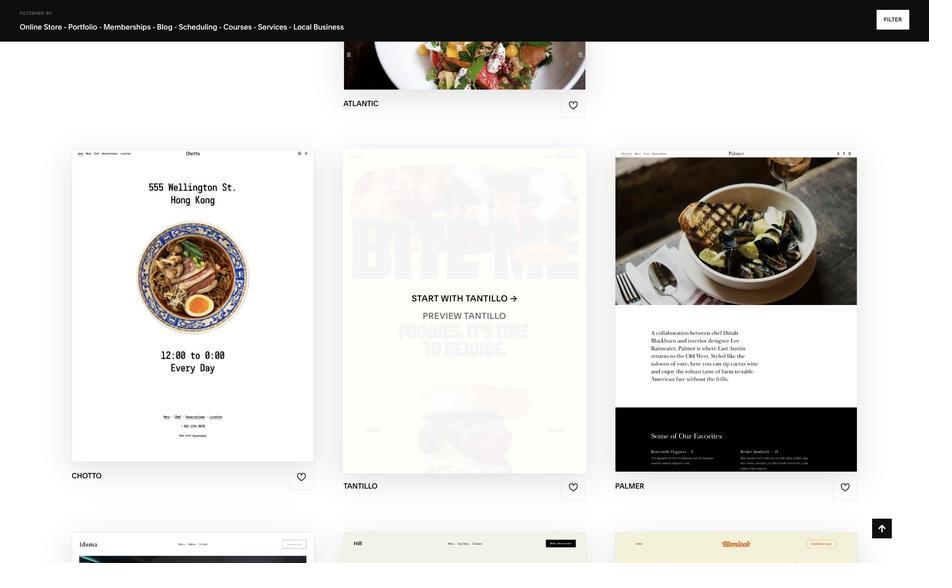 Task type: locate. For each thing, give the bounding box(es) containing it.
- left courses at the left top
[[219, 22, 222, 31]]

start inside start with chotto 'button'
[[143, 288, 170, 299]]

0 horizontal spatial with
[[172, 288, 194, 299]]

7 - from the left
[[289, 22, 292, 31]]

chotto inside 'button'
[[197, 288, 234, 299]]

tantillo inside start with tantillo button
[[466, 294, 508, 304]]

2 vertical spatial tantillo
[[344, 482, 378, 491]]

back to top image
[[878, 524, 887, 534]]

- left local
[[289, 22, 292, 31]]

preview tantillo link
[[423, 304, 507, 329]]

online store - portfolio - memberships - blog - scheduling - courses - services - local business
[[20, 22, 344, 31]]

1 horizontal spatial with
[[441, 294, 464, 304]]

preview for preview chotto
[[154, 306, 193, 316]]

start with palmer
[[687, 294, 777, 304]]

memberships
[[103, 22, 151, 31]]

1 horizontal spatial start
[[412, 294, 439, 304]]

1 vertical spatial tantillo
[[464, 311, 507, 321]]

0 vertical spatial chotto
[[197, 288, 234, 299]]

add palmer to your favorites list image
[[841, 483, 850, 493]]

business
[[314, 22, 344, 31]]

1 horizontal spatial palmer
[[741, 294, 777, 304]]

0 horizontal spatial start
[[143, 288, 170, 299]]

filtering
[[20, 11, 45, 16]]

start
[[143, 288, 170, 299], [412, 294, 439, 304], [687, 294, 714, 304]]

0 vertical spatial palmer
[[741, 294, 777, 304]]

1 horizontal spatial preview
[[423, 311, 462, 321]]

tantillo
[[466, 294, 508, 304], [464, 311, 507, 321], [344, 482, 378, 491]]

palmer
[[741, 294, 777, 304], [616, 482, 645, 491]]

with inside 'button'
[[172, 288, 194, 299]]

-
[[64, 22, 67, 31], [99, 22, 102, 31], [153, 22, 155, 31], [174, 22, 177, 31], [219, 22, 222, 31], [254, 22, 256, 31], [289, 22, 292, 31]]

preview
[[154, 306, 193, 316], [423, 311, 462, 321]]

add tantillo to your favorites list image
[[569, 483, 579, 493]]

start inside start with tantillo button
[[412, 294, 439, 304]]

- right 'portfolio'
[[99, 22, 102, 31]]

4 - from the left
[[174, 22, 177, 31]]

preview chotto
[[154, 306, 232, 316]]

preview down start with tantillo
[[423, 311, 462, 321]]

with for tantillo
[[441, 294, 464, 304]]

- right store
[[64, 22, 67, 31]]

iduma image
[[72, 533, 314, 563]]

start inside start with palmer button
[[687, 294, 714, 304]]

filtering by
[[20, 11, 52, 16]]

- left blog
[[153, 22, 155, 31]]

preview down start with chotto
[[154, 306, 193, 316]]

3 - from the left
[[153, 22, 155, 31]]

by
[[46, 11, 52, 16]]

start with chotto button
[[143, 281, 243, 306]]

start with chotto
[[143, 288, 234, 299]]

0 horizontal spatial palmer
[[616, 482, 645, 491]]

6 - from the left
[[254, 22, 256, 31]]

with
[[172, 288, 194, 299], [441, 294, 464, 304], [716, 294, 739, 304]]

0 horizontal spatial preview
[[154, 306, 193, 316]]

- right courses at the left top
[[254, 22, 256, 31]]

2 horizontal spatial start
[[687, 294, 714, 304]]

blog
[[157, 22, 173, 31]]

start with tantillo button
[[412, 287, 518, 311]]

chotto
[[197, 288, 234, 299], [195, 306, 232, 316], [72, 471, 102, 480]]

start with tantillo
[[412, 294, 508, 304]]

1 vertical spatial palmer
[[616, 482, 645, 491]]

palmer image
[[616, 150, 857, 472]]

atlantic image
[[344, 0, 585, 90]]

- right blog
[[174, 22, 177, 31]]

0 vertical spatial tantillo
[[466, 294, 508, 304]]

start with palmer button
[[687, 287, 786, 311]]

2 horizontal spatial with
[[716, 294, 739, 304]]

2 - from the left
[[99, 22, 102, 31]]

preview chotto link
[[154, 299, 232, 324]]



Task type: describe. For each thing, give the bounding box(es) containing it.
with for chotto
[[172, 288, 194, 299]]

filter button
[[877, 10, 910, 30]]

start for preview tantillo
[[412, 294, 439, 304]]

filter
[[884, 16, 903, 23]]

start for preview chotto
[[143, 288, 170, 299]]

5 - from the left
[[219, 22, 222, 31]]

tantillo inside preview tantillo link
[[464, 311, 507, 321]]

add chotto to your favorites list image
[[297, 473, 307, 482]]

hill image
[[344, 533, 585, 563]]

store
[[44, 22, 62, 31]]

local
[[294, 22, 312, 31]]

atlantic
[[344, 99, 379, 108]]

preview for preview tantillo
[[423, 311, 462, 321]]

chotto image
[[72, 150, 314, 462]]

hemlock image
[[616, 533, 857, 563]]

palmer inside button
[[741, 294, 777, 304]]

courses
[[224, 22, 252, 31]]

1 vertical spatial chotto
[[195, 306, 232, 316]]

1 - from the left
[[64, 22, 67, 31]]

online
[[20, 22, 42, 31]]

add atlantic to your favorites list image
[[569, 100, 579, 110]]

portfolio
[[68, 22, 97, 31]]

services
[[258, 22, 287, 31]]

preview tantillo
[[423, 311, 507, 321]]

scheduling
[[179, 22, 217, 31]]

tantillo image
[[343, 149, 587, 474]]

2 vertical spatial chotto
[[72, 471, 102, 480]]



Task type: vqa. For each thing, say whether or not it's contained in the screenshot.
the 'Design' to the left
no



